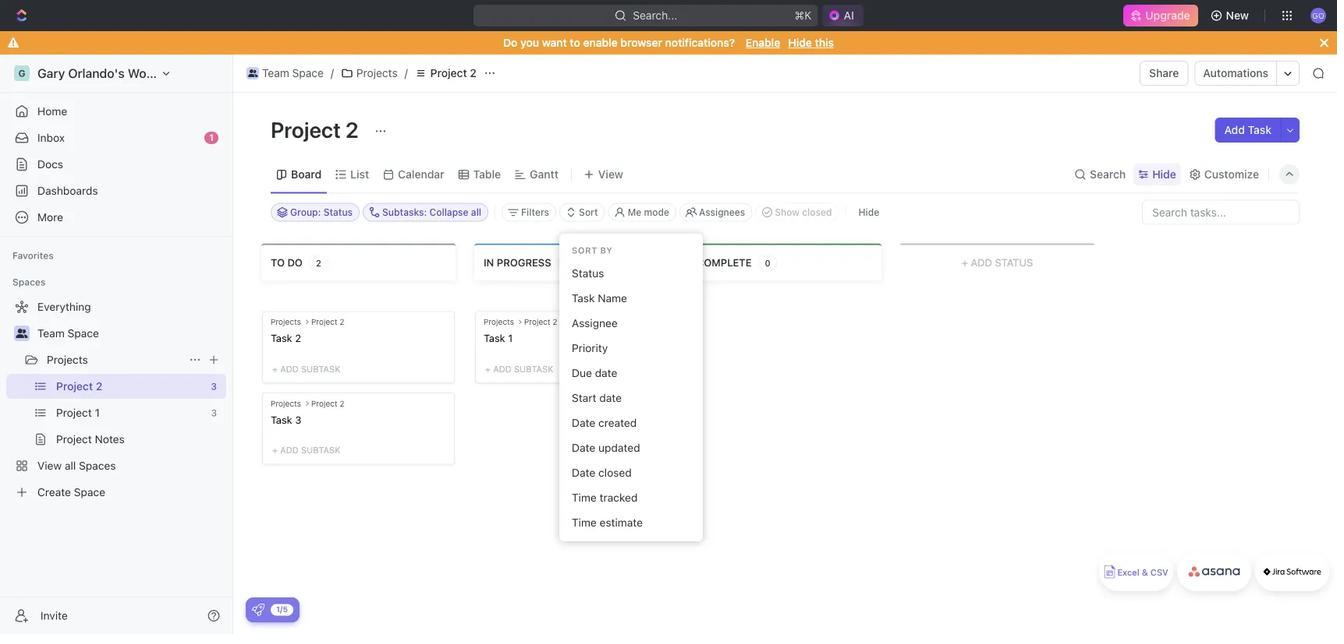 Task type: vqa. For each thing, say whether or not it's contained in the screenshot.
second DUE DATE dropdown button
no



Task type: describe. For each thing, give the bounding box(es) containing it.
projects for task 1
[[484, 318, 514, 327]]

onboarding checklist button element
[[252, 605, 264, 617]]

space inside tree
[[68, 327, 99, 340]]

calendar link
[[395, 164, 444, 186]]

date updated
[[572, 442, 640, 455]]

favorites
[[12, 250, 54, 261]]

hide button
[[852, 203, 886, 222]]

notifications?
[[665, 36, 735, 49]]

1 / from the left
[[331, 67, 334, 80]]

new
[[1226, 9, 1249, 22]]

0 vertical spatial team space link
[[243, 64, 328, 83]]

table link
[[470, 164, 501, 186]]

invite
[[41, 610, 68, 623]]

home
[[37, 105, 67, 118]]

board link
[[288, 164, 322, 186]]

this
[[815, 36, 834, 49]]

estimate
[[600, 517, 643, 530]]

gantt
[[530, 168, 558, 181]]

docs link
[[6, 152, 226, 177]]

enable
[[746, 36, 780, 49]]

task for task name
[[572, 292, 595, 305]]

in progress
[[484, 257, 551, 269]]

task name button
[[566, 286, 697, 311]]

want
[[542, 36, 567, 49]]

+ add status
[[962, 257, 1033, 268]]

time estimate
[[572, 517, 643, 530]]

enable
[[583, 36, 618, 49]]

docs
[[37, 158, 63, 171]]

date created
[[572, 417, 637, 430]]

by
[[600, 246, 613, 256]]

onboarding checklist button image
[[252, 605, 264, 617]]

automations
[[1203, 67, 1268, 80]]

date closed
[[572, 467, 632, 480]]

assignees button
[[679, 203, 752, 222]]

updated
[[598, 442, 640, 455]]

table
[[473, 168, 501, 181]]

time for time estimate
[[572, 517, 597, 530]]

to do
[[271, 257, 303, 269]]

date closed button
[[566, 461, 697, 486]]

add inside add task button
[[1224, 124, 1245, 137]]

csv
[[1150, 568, 1168, 578]]

0 horizontal spatial projects link
[[47, 348, 183, 373]]

calendar
[[398, 168, 444, 181]]

home link
[[6, 99, 226, 124]]

time tracked
[[572, 492, 638, 505]]

project for task 2
[[311, 318, 338, 327]]

assignee
[[572, 317, 618, 330]]

task 1
[[484, 333, 513, 344]]

tracked
[[600, 492, 638, 505]]

1 horizontal spatial 1
[[508, 333, 513, 344]]

time estimate button
[[566, 511, 697, 536]]

due
[[572, 367, 592, 380]]

due date
[[572, 367, 617, 380]]

priority
[[572, 342, 608, 355]]

browser
[[620, 36, 662, 49]]

task for task 1
[[484, 333, 505, 344]]

task 2
[[271, 333, 301, 344]]

+ for task 1
[[485, 364, 491, 374]]

do you want to enable browser notifications? enable hide this
[[503, 36, 834, 49]]

task up customize at the top right of the page
[[1248, 124, 1271, 137]]

due date button
[[566, 361, 697, 386]]

spaces
[[12, 277, 46, 288]]

+ add subtask for 3
[[272, 446, 340, 456]]

hide button
[[1134, 164, 1181, 186]]

2 / from the left
[[405, 67, 408, 80]]

&
[[1142, 568, 1148, 578]]

date for date closed
[[572, 467, 595, 480]]

team space link inside tree
[[37, 321, 223, 346]]

task for task 2
[[271, 333, 292, 344]]

1 horizontal spatial team
[[262, 67, 289, 80]]

Search tasks... text field
[[1143, 201, 1299, 224]]

+ add subtask for 1
[[485, 364, 553, 374]]

subtask for 3
[[301, 446, 340, 456]]

status button
[[566, 261, 697, 286]]

0 vertical spatial projects link
[[337, 64, 401, 83]]

1/5
[[276, 606, 288, 615]]

you
[[520, 36, 539, 49]]

user group image
[[16, 329, 28, 339]]

task 3
[[271, 414, 301, 426]]

share button
[[1140, 61, 1188, 86]]

gantt link
[[527, 164, 558, 186]]

tree inside sidebar navigation
[[6, 295, 226, 505]]

add for 2
[[280, 364, 299, 374]]

projects inside sidebar navigation
[[47, 354, 88, 367]]

⌘k
[[795, 9, 812, 22]]

time tracked button
[[566, 486, 697, 511]]

status inside 'status' button
[[572, 267, 604, 280]]

hide inside dropdown button
[[1152, 168, 1176, 181]]

sort button
[[559, 203, 605, 222]]

project for task 1
[[524, 318, 550, 327]]

upgrade
[[1145, 9, 1190, 22]]

team inside sidebar navigation
[[37, 327, 65, 340]]

excel & csv
[[1117, 568, 1168, 578]]

dashboards link
[[6, 179, 226, 204]]

team space inside tree
[[37, 327, 99, 340]]

task name
[[572, 292, 627, 305]]

inbox
[[37, 131, 65, 144]]



Task type: locate. For each thing, give the bounding box(es) containing it.
projects link
[[337, 64, 401, 83], [47, 348, 183, 373]]

to
[[570, 36, 580, 49], [271, 257, 285, 269]]

0 horizontal spatial /
[[331, 67, 334, 80]]

date for date updated
[[572, 442, 595, 455]]

complete
[[697, 257, 752, 269]]

sort up the sort by
[[579, 207, 598, 218]]

time inside button
[[572, 492, 597, 505]]

1 vertical spatial space
[[68, 327, 99, 340]]

0 horizontal spatial to
[[271, 257, 285, 269]]

automations button
[[1195, 62, 1276, 85]]

1 horizontal spatial hide
[[858, 207, 879, 218]]

sort inside dropdown button
[[579, 207, 598, 218]]

0 vertical spatial 1
[[209, 132, 214, 143]]

1 vertical spatial to
[[271, 257, 285, 269]]

new button
[[1204, 3, 1258, 28]]

sort
[[579, 207, 598, 218], [572, 246, 597, 256]]

share
[[1149, 67, 1179, 80]]

date inside 'button'
[[572, 442, 595, 455]]

favorites button
[[6, 246, 60, 265]]

date for start date
[[599, 392, 622, 405]]

project 2 for task 3
[[311, 399, 344, 408]]

0 vertical spatial team
[[262, 67, 289, 80]]

task down 'to do'
[[271, 333, 292, 344]]

1 vertical spatial team space link
[[37, 321, 223, 346]]

0 vertical spatial hide
[[788, 36, 812, 49]]

add
[[1224, 124, 1245, 137], [971, 257, 992, 268], [280, 364, 299, 374], [493, 364, 512, 374], [280, 446, 299, 456]]

2 time from the top
[[572, 517, 597, 530]]

do
[[287, 257, 303, 269]]

+ for task 2
[[272, 364, 278, 374]]

task left 3
[[271, 414, 292, 426]]

subtask left due in the bottom left of the page
[[514, 364, 553, 374]]

2
[[470, 67, 477, 80], [345, 117, 359, 142], [316, 258, 321, 268], [340, 318, 344, 327], [553, 318, 557, 327], [295, 333, 301, 344], [340, 399, 344, 408]]

team right user group icon
[[262, 67, 289, 80]]

excel
[[1117, 568, 1139, 578]]

+
[[962, 257, 968, 268], [272, 364, 278, 374], [485, 364, 491, 374], [272, 446, 278, 456]]

search...
[[633, 9, 677, 22]]

subtask down task 2
[[301, 364, 340, 374]]

1 vertical spatial time
[[572, 517, 597, 530]]

3
[[295, 414, 301, 426]]

1 vertical spatial date
[[599, 392, 622, 405]]

task up assignee
[[572, 292, 595, 305]]

add task
[[1224, 124, 1271, 137]]

+ add subtask down 3
[[272, 446, 340, 456]]

assignees
[[699, 207, 745, 218]]

team space link
[[243, 64, 328, 83], [37, 321, 223, 346]]

date right due in the bottom left of the page
[[595, 367, 617, 380]]

time inside "button"
[[572, 517, 597, 530]]

+ add subtask for 2
[[272, 364, 340, 374]]

+ for task 3
[[272, 446, 278, 456]]

user group image
[[248, 69, 258, 77]]

date inside button
[[572, 417, 595, 430]]

+ add subtask down 'task 1' on the left bottom of page
[[485, 364, 553, 374]]

1 time from the top
[[572, 492, 597, 505]]

time down time tracked on the left bottom of page
[[572, 517, 597, 530]]

start date
[[572, 392, 622, 405]]

list
[[350, 168, 369, 181]]

0 horizontal spatial team space
[[37, 327, 99, 340]]

hide
[[788, 36, 812, 49], [1152, 168, 1176, 181], [858, 207, 879, 218]]

2 horizontal spatial hide
[[1152, 168, 1176, 181]]

subtask
[[301, 364, 340, 374], [514, 364, 553, 374], [301, 446, 340, 456]]

+ add subtask
[[272, 364, 340, 374], [485, 364, 553, 374], [272, 446, 340, 456]]

project 2 link
[[411, 64, 480, 83]]

1 horizontal spatial team space
[[262, 67, 324, 80]]

0 horizontal spatial team space link
[[37, 321, 223, 346]]

assignee button
[[566, 311, 697, 336]]

0 vertical spatial time
[[572, 492, 597, 505]]

date
[[572, 417, 595, 430], [572, 442, 595, 455], [572, 467, 595, 480]]

0 vertical spatial team space
[[262, 67, 324, 80]]

0 vertical spatial date
[[595, 367, 617, 380]]

search button
[[1070, 164, 1130, 186]]

upgrade link
[[1124, 5, 1198, 27]]

team space
[[262, 67, 324, 80], [37, 327, 99, 340]]

date updated button
[[566, 436, 697, 461]]

team space right user group image
[[37, 327, 99, 340]]

1 horizontal spatial to
[[570, 36, 580, 49]]

project
[[430, 67, 467, 80], [271, 117, 341, 142], [311, 318, 338, 327], [524, 318, 550, 327], [311, 399, 338, 408]]

1 inside sidebar navigation
[[209, 132, 214, 143]]

1 horizontal spatial /
[[405, 67, 408, 80]]

time
[[572, 492, 597, 505], [572, 517, 597, 530]]

space right user group image
[[68, 327, 99, 340]]

project 2 for task 1
[[524, 318, 557, 327]]

/
[[331, 67, 334, 80], [405, 67, 408, 80]]

board
[[291, 168, 322, 181]]

space right user group icon
[[292, 67, 324, 80]]

task for task 3
[[271, 414, 292, 426]]

project for task 3
[[311, 399, 338, 408]]

1 vertical spatial projects link
[[47, 348, 183, 373]]

date down start
[[572, 417, 595, 430]]

1 vertical spatial sort
[[572, 246, 597, 256]]

projects for task 3
[[271, 399, 301, 408]]

+ add subtask down task 2
[[272, 364, 340, 374]]

sort by
[[572, 246, 613, 256]]

customize
[[1204, 168, 1259, 181]]

do
[[503, 36, 518, 49]]

priority button
[[566, 336, 697, 361]]

date inside button
[[572, 467, 595, 480]]

1 horizontal spatial projects link
[[337, 64, 401, 83]]

status
[[995, 257, 1033, 268], [572, 267, 604, 280]]

to left do
[[271, 257, 285, 269]]

customize button
[[1184, 164, 1264, 186]]

date
[[595, 367, 617, 380], [599, 392, 622, 405]]

start date button
[[566, 386, 697, 411]]

add for 3
[[280, 446, 299, 456]]

3 date from the top
[[572, 467, 595, 480]]

task down in
[[484, 333, 505, 344]]

projects for task 2
[[271, 318, 301, 327]]

add task button
[[1215, 118, 1281, 143]]

1 vertical spatial team space
[[37, 327, 99, 340]]

progress
[[497, 257, 551, 269]]

0 vertical spatial date
[[572, 417, 595, 430]]

0 vertical spatial space
[[292, 67, 324, 80]]

1 vertical spatial 1
[[508, 333, 513, 344]]

in
[[484, 257, 494, 269]]

dashboards
[[37, 184, 98, 197]]

name
[[598, 292, 627, 305]]

1
[[209, 132, 214, 143], [508, 333, 513, 344]]

add for 1
[[493, 364, 512, 374]]

0 vertical spatial to
[[570, 36, 580, 49]]

0 horizontal spatial hide
[[788, 36, 812, 49]]

2 vertical spatial date
[[572, 467, 595, 480]]

date up date created
[[599, 392, 622, 405]]

1 vertical spatial hide
[[1152, 168, 1176, 181]]

subtask down 3
[[301, 446, 340, 456]]

0
[[765, 258, 770, 268]]

subtask for 2
[[301, 364, 340, 374]]

date for due date
[[595, 367, 617, 380]]

tree
[[6, 295, 226, 505]]

date for date created
[[572, 417, 595, 430]]

time for time tracked
[[572, 492, 597, 505]]

excel & csv link
[[1099, 553, 1173, 592]]

team right user group image
[[37, 327, 65, 340]]

0 horizontal spatial team
[[37, 327, 65, 340]]

hide inside button
[[858, 207, 879, 218]]

1 horizontal spatial space
[[292, 67, 324, 80]]

sort for sort
[[579, 207, 598, 218]]

0 horizontal spatial status
[[572, 267, 604, 280]]

to right want
[[570, 36, 580, 49]]

team space right user group icon
[[262, 67, 324, 80]]

created
[[598, 417, 637, 430]]

project 2 for task 2
[[311, 318, 344, 327]]

1 vertical spatial team
[[37, 327, 65, 340]]

list link
[[347, 164, 369, 186]]

sidebar navigation
[[0, 55, 233, 635]]

tree containing team space
[[6, 295, 226, 505]]

time down date closed
[[572, 492, 597, 505]]

1 date from the top
[[572, 417, 595, 430]]

1 horizontal spatial status
[[995, 257, 1033, 268]]

1 horizontal spatial team space link
[[243, 64, 328, 83]]

team
[[262, 67, 289, 80], [37, 327, 65, 340]]

0 horizontal spatial space
[[68, 327, 99, 340]]

2 vertical spatial hide
[[858, 207, 879, 218]]

sort for sort by
[[572, 246, 597, 256]]

1 vertical spatial date
[[572, 442, 595, 455]]

sort left 'by'
[[572, 246, 597, 256]]

0 vertical spatial sort
[[579, 207, 598, 218]]

search
[[1090, 168, 1126, 181]]

0 horizontal spatial 1
[[209, 132, 214, 143]]

date up date closed
[[572, 442, 595, 455]]

subtask for 1
[[514, 364, 553, 374]]

project 2
[[430, 67, 477, 80], [271, 117, 363, 142], [311, 318, 344, 327], [524, 318, 557, 327], [311, 399, 344, 408]]

2 date from the top
[[572, 442, 595, 455]]

date created button
[[566, 411, 697, 436]]

date left closed
[[572, 467, 595, 480]]

start
[[572, 392, 596, 405]]

closed
[[598, 467, 632, 480]]



